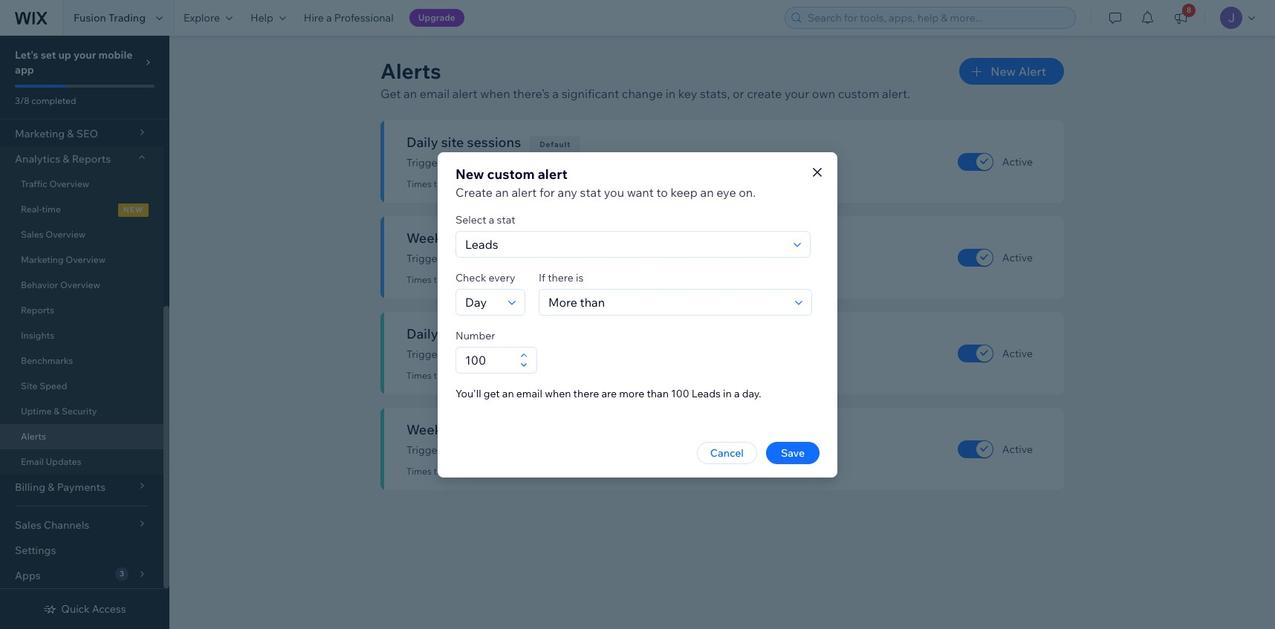 Task type: vqa. For each thing, say whether or not it's contained in the screenshot.
Discount
no



Task type: locate. For each thing, give the bounding box(es) containing it.
trigger: for daily site sessions
[[406, 156, 444, 169]]

your right the up
[[74, 48, 96, 62]]

overview down marketing overview link
[[60, 279, 100, 291]]

a right hire
[[326, 11, 332, 25]]

site speed link
[[0, 374, 163, 399]]

0 vertical spatial email
[[420, 86, 450, 101]]

0 vertical spatial custom
[[838, 86, 879, 101]]

2 never from the top
[[477, 274, 500, 285]]

2 trigger: from the top
[[406, 252, 444, 265]]

alert
[[452, 86, 478, 101], [538, 165, 568, 182], [512, 185, 537, 200]]

custom up create
[[487, 165, 535, 182]]

create
[[747, 86, 782, 101]]

never for daily total sales
[[477, 370, 500, 381]]

triggered for daily site sessions
[[502, 178, 541, 189]]

4 never from the top
[[477, 466, 500, 477]]

daily for sessions
[[548, 156, 571, 169]]

analytics
[[15, 152, 60, 166]]

alert inside alerts get an email alert when there's a significant change in key stats, or create your own custom alert.
[[452, 86, 478, 101]]

1 vertical spatial custom
[[487, 165, 535, 182]]

1 vertical spatial default
[[554, 236, 586, 245]]

email inside alerts get an email alert when there's a significant change in key stats, or create your own custom alert.
[[420, 86, 450, 101]]

alerts up email
[[21, 431, 46, 442]]

0 vertical spatial when
[[480, 86, 510, 101]]

in inside alerts get an email alert when there's a significant change in key stats, or create your own custom alert.
[[666, 86, 676, 101]]

overview up "marketing overview" on the left top of the page
[[46, 229, 86, 240]]

1 horizontal spatial email
[[516, 387, 542, 400]]

day.
[[742, 387, 761, 400]]

1 horizontal spatial new
[[991, 64, 1016, 79]]

site
[[441, 134, 464, 151], [574, 156, 591, 169], [456, 230, 479, 247], [584, 252, 602, 265]]

an
[[404, 86, 417, 101], [495, 185, 509, 200], [700, 185, 714, 200], [502, 387, 514, 400]]

triggered down trigger: significant change in daily site sessions.
[[502, 178, 541, 189]]

reports
[[72, 152, 111, 166], [21, 305, 54, 316]]

triggered: up select
[[434, 178, 475, 189]]

3 trigger: from the top
[[406, 348, 444, 361]]

hire
[[304, 11, 324, 25]]

significant for weekly site sessions
[[446, 252, 497, 265]]

reports inside 'link'
[[21, 305, 54, 316]]

sessions up trigger: significant change in weekly site sessions.
[[482, 230, 536, 247]]

explore
[[184, 11, 220, 25]]

2 weekly from the top
[[548, 444, 582, 457]]

0 vertical spatial stat
[[580, 185, 601, 200]]

overview for traffic overview
[[49, 178, 89, 189]]

overview
[[49, 178, 89, 189], [46, 229, 86, 240], [66, 254, 106, 265], [60, 279, 100, 291]]

1 vertical spatial sessions
[[482, 230, 536, 247]]

significant for daily site sessions
[[446, 156, 497, 169]]

overview down analytics & reports at left top
[[49, 178, 89, 189]]

alert left the for
[[512, 185, 537, 200]]

daily
[[548, 156, 571, 169], [548, 348, 571, 361]]

daily up the you'll get an email when there are more than 100 leads in a day.
[[548, 348, 571, 361]]

1 daily from the top
[[406, 134, 438, 151]]

1 vertical spatial &
[[54, 406, 60, 417]]

alerts inside alerts get an email alert when there's a significant change in key stats, or create your own custom alert.
[[380, 58, 441, 84]]

1 horizontal spatial &
[[63, 152, 70, 166]]

triggered: down weekly total sales trigger: significant change in weekly total sales.
[[434, 466, 475, 477]]

daily for sales
[[548, 348, 571, 361]]

2 triggered: from the top
[[434, 274, 475, 285]]

significant for daily total sales
[[446, 348, 497, 361]]

1 vertical spatial there
[[573, 387, 599, 400]]

if
[[539, 271, 545, 284]]

never up get
[[477, 370, 500, 381]]

0 vertical spatial sales
[[473, 325, 505, 343]]

change up get
[[499, 348, 535, 361]]

0 horizontal spatial custom
[[487, 165, 535, 182]]

1 triggered: from the top
[[434, 178, 475, 189]]

upgrade button
[[409, 9, 464, 27]]

1 daily from the top
[[548, 156, 571, 169]]

weekly inside weekly total sales trigger: significant change in weekly total sales.
[[548, 444, 582, 457]]

new left alert
[[991, 64, 1016, 79]]

a right select
[[489, 213, 494, 226]]

sidebar element
[[0, 0, 169, 629]]

new inside new custom alert create an alert for any stat you want to keep an eye on.
[[456, 165, 484, 182]]

2 active from the top
[[1002, 251, 1033, 264]]

never down weekly total sales trigger: significant change in weekly total sales.
[[477, 466, 500, 477]]

active for daily total sales
[[1002, 347, 1033, 360]]

you'll get an email when there are more than 100 leads in a day.
[[456, 387, 761, 400]]

trigger: significant change in daily total sales.
[[406, 348, 625, 361]]

stat right select
[[497, 213, 515, 226]]

triggered: for daily total sales
[[434, 370, 475, 381]]

overview down sales overview link at left
[[66, 254, 106, 265]]

for
[[539, 185, 555, 200]]

1 vertical spatial email
[[516, 387, 542, 400]]

triggered: up 'you'll'
[[434, 370, 475, 381]]

when left are
[[545, 387, 571, 400]]

1 horizontal spatial alerts
[[380, 58, 441, 84]]

0 horizontal spatial alert
[[452, 86, 478, 101]]

0 vertical spatial weekly
[[548, 252, 582, 265]]

times triggered: never triggered down weekly total sales trigger: significant change in weekly total sales.
[[406, 466, 541, 477]]

new inside button
[[991, 64, 1016, 79]]

2 times triggered: never triggered from the top
[[406, 274, 541, 285]]

overview for sales overview
[[46, 229, 86, 240]]

2 horizontal spatial alert
[[538, 165, 568, 182]]

behavior
[[21, 279, 58, 291]]

times triggered: never triggered up check every field
[[406, 274, 541, 285]]

times triggered: never triggered for weekly site sessions
[[406, 274, 541, 285]]

alert
[[1019, 64, 1046, 79]]

& up 'traffic overview'
[[63, 152, 70, 166]]

completed
[[31, 95, 76, 106]]

1 vertical spatial new
[[456, 165, 484, 182]]

change down daily site sessions
[[499, 156, 535, 169]]

0 vertical spatial new
[[991, 64, 1016, 79]]

1 vertical spatial stat
[[497, 213, 515, 226]]

triggered:
[[434, 178, 475, 189], [434, 274, 475, 285], [434, 370, 475, 381], [434, 466, 475, 477]]

daily up any
[[548, 156, 571, 169]]

default up 'if there is'
[[554, 236, 586, 245]]

1 horizontal spatial alert
[[512, 185, 537, 200]]

sales. inside weekly total sales trigger: significant change in weekly total sales.
[[609, 444, 636, 457]]

site speed
[[21, 380, 67, 392]]

there left are
[[573, 387, 599, 400]]

1 horizontal spatial stat
[[580, 185, 601, 200]]

sessions up trigger: significant change in daily site sessions.
[[467, 134, 521, 151]]

0 vertical spatial default
[[540, 140, 571, 149]]

1 vertical spatial sales.
[[609, 444, 636, 457]]

weekly total sales trigger: significant change in weekly total sales.
[[406, 421, 636, 457]]

quick access button
[[43, 603, 126, 616]]

& inside dropdown button
[[63, 152, 70, 166]]

significant down daily site sessions
[[446, 156, 497, 169]]

daily
[[406, 134, 438, 151], [406, 325, 438, 343]]

1 never from the top
[[477, 178, 500, 189]]

0 vertical spatial reports
[[72, 152, 111, 166]]

1 vertical spatial daily
[[406, 325, 438, 343]]

If there is field
[[544, 289, 791, 315]]

2 weekly from the top
[[406, 421, 453, 438]]

3 triggered: from the top
[[434, 370, 475, 381]]

significant right 'there's'
[[561, 86, 619, 101]]

0 vertical spatial &
[[63, 152, 70, 166]]

sessions for weekly site sessions
[[482, 230, 536, 247]]

uptime & security link
[[0, 399, 163, 424]]

custom right own
[[838, 86, 879, 101]]

3 times from the top
[[406, 370, 432, 381]]

fusion trading
[[74, 11, 146, 25]]

reports link
[[0, 298, 163, 323]]

1 vertical spatial sales
[[488, 421, 520, 438]]

1 active from the top
[[1002, 155, 1033, 168]]

weekly
[[548, 252, 582, 265], [548, 444, 582, 457]]

2 daily from the top
[[406, 325, 438, 343]]

sessions
[[467, 134, 521, 151], [482, 230, 536, 247]]

0 vertical spatial sessions.
[[593, 156, 637, 169]]

stat
[[580, 185, 601, 200], [497, 213, 515, 226]]

& right uptime
[[54, 406, 60, 417]]

1 weekly from the top
[[406, 230, 453, 247]]

0 vertical spatial daily
[[406, 134, 438, 151]]

alerts for alerts
[[21, 431, 46, 442]]

new up create
[[456, 165, 484, 182]]

0 vertical spatial your
[[74, 48, 96, 62]]

triggered down trigger: significant change in weekly site sessions.
[[502, 274, 541, 285]]

significant up check on the top left of page
[[446, 252, 497, 265]]

a left day.
[[734, 387, 740, 400]]

change inside alerts get an email alert when there's a significant change in key stats, or create your own custom alert.
[[622, 86, 663, 101]]

a right 'there's'
[[552, 86, 559, 101]]

4 triggered from the top
[[502, 466, 541, 477]]

significant down number
[[446, 348, 497, 361]]

quick access
[[61, 603, 126, 616]]

default
[[540, 140, 571, 149], [554, 236, 586, 245]]

8
[[1187, 5, 1191, 15]]

active for daily site sessions
[[1002, 155, 1033, 168]]

triggered down weekly total sales trigger: significant change in weekly total sales.
[[502, 466, 541, 477]]

3 times triggered: never triggered from the top
[[406, 370, 541, 381]]

4 times triggered: never triggered from the top
[[406, 466, 541, 477]]

reports up traffic overview link
[[72, 152, 111, 166]]

default for daily site sessions
[[540, 140, 571, 149]]

change down get
[[499, 444, 535, 457]]

1 vertical spatial alerts
[[21, 431, 46, 442]]

0 horizontal spatial reports
[[21, 305, 54, 316]]

3 never from the top
[[477, 370, 500, 381]]

trigger:
[[406, 156, 444, 169], [406, 252, 444, 265], [406, 348, 444, 361], [406, 444, 444, 457]]

significant down 'you'll'
[[446, 444, 497, 457]]

times triggered: never triggered up 'you'll'
[[406, 370, 541, 381]]

1 trigger: from the top
[[406, 156, 444, 169]]

there
[[548, 271, 574, 284], [573, 387, 599, 400]]

4 active from the top
[[1002, 443, 1033, 456]]

Select a stat field
[[461, 231, 789, 257]]

active
[[1002, 155, 1033, 168], [1002, 251, 1033, 264], [1002, 347, 1033, 360], [1002, 443, 1033, 456]]

0 horizontal spatial alerts
[[21, 431, 46, 442]]

alert.
[[882, 86, 910, 101]]

there right if
[[548, 271, 574, 284]]

own
[[812, 86, 835, 101]]

weekly down the you'll get an email when there are more than 100 leads in a day.
[[548, 444, 582, 457]]

1 horizontal spatial your
[[785, 86, 809, 101]]

traffic overview
[[21, 178, 89, 189]]

2 triggered from the top
[[502, 274, 541, 285]]

1 times triggered: never triggered from the top
[[406, 178, 541, 189]]

0 vertical spatial weekly
[[406, 230, 453, 247]]

sales up the number text box
[[473, 325, 505, 343]]

times triggered: never triggered up select
[[406, 178, 541, 189]]

sales inside weekly total sales trigger: significant change in weekly total sales.
[[488, 421, 520, 438]]

2 daily from the top
[[548, 348, 571, 361]]

in inside weekly total sales trigger: significant change in weekly total sales.
[[537, 444, 546, 457]]

3 active from the top
[[1002, 347, 1033, 360]]

sales down get
[[488, 421, 520, 438]]

0 horizontal spatial stat
[[497, 213, 515, 226]]

email for you'll
[[516, 387, 542, 400]]

1 vertical spatial weekly
[[548, 444, 582, 457]]

1 vertical spatial daily
[[548, 348, 571, 361]]

sales. down more
[[609, 444, 636, 457]]

cancel
[[710, 446, 744, 460]]

weekly
[[406, 230, 453, 247], [406, 421, 453, 438]]

daily site sessions
[[406, 134, 521, 151]]

1 horizontal spatial custom
[[838, 86, 879, 101]]

marketing overview
[[21, 254, 106, 265]]

& for analytics
[[63, 152, 70, 166]]

never up check every field
[[477, 274, 500, 285]]

new
[[991, 64, 1016, 79], [456, 165, 484, 182]]

upgrade
[[418, 12, 455, 23]]

alert up the for
[[538, 165, 568, 182]]

triggered down trigger: significant change in daily total sales.
[[502, 370, 541, 381]]

triggered: for weekly site sessions
[[434, 274, 475, 285]]

analytics & reports button
[[0, 146, 163, 172]]

times triggered: never triggered for daily site sessions
[[406, 178, 541, 189]]

total down 'you'll'
[[456, 421, 485, 438]]

1 horizontal spatial when
[[545, 387, 571, 400]]

1 vertical spatial your
[[785, 86, 809, 101]]

sessions. up if there is field
[[604, 252, 648, 265]]

0 horizontal spatial email
[[420, 86, 450, 101]]

triggered: up check every field
[[434, 274, 475, 285]]

times
[[406, 178, 432, 189], [406, 274, 432, 285], [406, 370, 432, 381], [406, 466, 432, 477]]

1 vertical spatial sessions.
[[604, 252, 648, 265]]

sales. up are
[[598, 348, 625, 361]]

1 vertical spatial reports
[[21, 305, 54, 316]]

custom inside new custom alert create an alert for any stat you want to keep an eye on.
[[487, 165, 535, 182]]

default for weekly site sessions
[[554, 236, 586, 245]]

stat right any
[[580, 185, 601, 200]]

0 vertical spatial daily
[[548, 156, 571, 169]]

0 vertical spatial sessions
[[467, 134, 521, 151]]

an inside alerts get an email alert when there's a significant change in key stats, or create your own custom alert.
[[404, 86, 417, 101]]

benchmarks link
[[0, 349, 163, 374]]

0 horizontal spatial new
[[456, 165, 484, 182]]

weekly up 'if there is'
[[548, 252, 582, 265]]

alerts up get
[[380, 58, 441, 84]]

real-time
[[21, 204, 61, 215]]

alert up daily site sessions
[[452, 86, 478, 101]]

alerts
[[380, 58, 441, 84], [21, 431, 46, 442]]

weekly site sessions
[[406, 230, 536, 247]]

4 trigger: from the top
[[406, 444, 444, 457]]

change up the every
[[499, 252, 535, 265]]

new for alert
[[991, 64, 1016, 79]]

reports up insights
[[21, 305, 54, 316]]

0 vertical spatial alert
[[452, 86, 478, 101]]

change
[[622, 86, 663, 101], [499, 156, 535, 169], [499, 252, 535, 265], [499, 348, 535, 361], [499, 444, 535, 457]]

1 times from the top
[[406, 178, 432, 189]]

in
[[666, 86, 676, 101], [537, 156, 546, 169], [537, 252, 546, 265], [537, 348, 546, 361], [723, 387, 732, 400], [537, 444, 546, 457]]

3/8
[[15, 95, 29, 106]]

site
[[21, 380, 38, 392]]

weekly inside weekly total sales trigger: significant change in weekly total sales.
[[406, 421, 453, 438]]

change left key
[[622, 86, 663, 101]]

overview for marketing overview
[[66, 254, 106, 265]]

default up trigger: significant change in daily site sessions.
[[540, 140, 571, 149]]

0 vertical spatial alerts
[[380, 58, 441, 84]]

sessions. up you
[[593, 156, 637, 169]]

any
[[558, 185, 577, 200]]

0 horizontal spatial your
[[74, 48, 96, 62]]

0 horizontal spatial &
[[54, 406, 60, 417]]

change inside weekly total sales trigger: significant change in weekly total sales.
[[499, 444, 535, 457]]

insights link
[[0, 323, 163, 349]]

0 vertical spatial there
[[548, 271, 574, 284]]

a inside 'hire a professional' link
[[326, 11, 332, 25]]

sales.
[[598, 348, 625, 361], [609, 444, 636, 457]]

get
[[484, 387, 500, 400]]

never up select a stat
[[477, 178, 500, 189]]

help button
[[241, 0, 295, 36]]

&
[[63, 152, 70, 166], [54, 406, 60, 417]]

sales overview
[[21, 229, 86, 240]]

1 horizontal spatial reports
[[72, 152, 111, 166]]

never
[[477, 178, 500, 189], [477, 274, 500, 285], [477, 370, 500, 381], [477, 466, 500, 477]]

your inside alerts get an email alert when there's a significant change in key stats, or create your own custom alert.
[[785, 86, 809, 101]]

3 triggered from the top
[[502, 370, 541, 381]]

when left 'there's'
[[480, 86, 510, 101]]

new for custom
[[456, 165, 484, 182]]

your left own
[[785, 86, 809, 101]]

4 times from the top
[[406, 466, 432, 477]]

2 times from the top
[[406, 274, 432, 285]]

0 horizontal spatial when
[[480, 86, 510, 101]]

1 triggered from the top
[[502, 178, 541, 189]]

alerts inside "link"
[[21, 431, 46, 442]]

significant inside weekly total sales trigger: significant change in weekly total sales.
[[446, 444, 497, 457]]

1 vertical spatial weekly
[[406, 421, 453, 438]]

triggered for weekly site sessions
[[502, 274, 541, 285]]



Task type: describe. For each thing, give the bounding box(es) containing it.
sessions. for weekly site sessions
[[604, 252, 648, 265]]

3/8 completed
[[15, 95, 76, 106]]

traffic
[[21, 178, 47, 189]]

email
[[21, 456, 44, 467]]

sessions for daily site sessions
[[467, 134, 521, 151]]

change for weekly site sessions
[[499, 252, 535, 265]]

fusion
[[74, 11, 106, 25]]

sales overview link
[[0, 222, 163, 247]]

8 button
[[1164, 0, 1197, 36]]

access
[[92, 603, 126, 616]]

sales
[[21, 229, 44, 240]]

check
[[456, 271, 486, 284]]

4 triggered: from the top
[[434, 466, 475, 477]]

1 vertical spatial when
[[545, 387, 571, 400]]

overview for behavior overview
[[60, 279, 100, 291]]

quick
[[61, 603, 90, 616]]

behavior overview
[[21, 279, 100, 291]]

uptime & security
[[21, 406, 97, 417]]

every
[[489, 271, 515, 284]]

never for daily site sessions
[[477, 178, 500, 189]]

settings
[[15, 544, 56, 557]]

alerts link
[[0, 424, 163, 450]]

trigger: for daily total sales
[[406, 348, 444, 361]]

benchmarks
[[21, 355, 73, 366]]

stats,
[[700, 86, 730, 101]]

hire a professional link
[[295, 0, 402, 36]]

analytics & reports
[[15, 152, 111, 166]]

let's set up your mobile app
[[15, 48, 133, 77]]

times for weekly site sessions
[[406, 274, 432, 285]]

significant inside alerts get an email alert when there's a significant change in key stats, or create your own custom alert.
[[561, 86, 619, 101]]

marketing
[[21, 254, 64, 265]]

total down check every field
[[441, 325, 470, 343]]

total down the you'll get an email when there are more than 100 leads in a day.
[[584, 444, 606, 457]]

behavior overview link
[[0, 273, 163, 298]]

let's
[[15, 48, 38, 62]]

time
[[42, 204, 61, 215]]

sales for weekly
[[488, 421, 520, 438]]

times for daily site sessions
[[406, 178, 432, 189]]

0 vertical spatial sales.
[[598, 348, 625, 361]]

or
[[733, 86, 744, 101]]

mobile
[[98, 48, 133, 62]]

when inside alerts get an email alert when there's a significant change in key stats, or create your own custom alert.
[[480, 86, 510, 101]]

security
[[62, 406, 97, 417]]

real-
[[21, 204, 42, 215]]

new custom alert create an alert for any stat you want to keep an eye on.
[[456, 165, 756, 200]]

insights
[[21, 330, 54, 341]]

email for alerts
[[420, 86, 450, 101]]

change for daily site sessions
[[499, 156, 535, 169]]

key
[[678, 86, 697, 101]]

number
[[456, 329, 495, 342]]

is
[[576, 271, 584, 284]]

than
[[647, 387, 669, 400]]

daily total sales
[[406, 325, 505, 343]]

2 vertical spatial alert
[[512, 185, 537, 200]]

you'll
[[456, 387, 481, 400]]

updates
[[46, 456, 81, 467]]

Search for tools, apps, help & more... field
[[803, 7, 1071, 28]]

if there is
[[539, 271, 584, 284]]

active for weekly site sessions
[[1002, 251, 1033, 264]]

speed
[[40, 380, 67, 392]]

get
[[380, 86, 401, 101]]

weekly for weekly site sessions
[[406, 230, 453, 247]]

times for daily total sales
[[406, 370, 432, 381]]

times triggered: never triggered for daily total sales
[[406, 370, 541, 381]]

& for uptime
[[54, 406, 60, 417]]

uptime
[[21, 406, 52, 417]]

new alert
[[991, 64, 1046, 79]]

are
[[601, 387, 617, 400]]

1 weekly from the top
[[548, 252, 582, 265]]

settings link
[[0, 538, 163, 563]]

Number text field
[[461, 347, 516, 373]]

custom inside alerts get an email alert when there's a significant change in key stats, or create your own custom alert.
[[838, 86, 879, 101]]

sessions. for daily site sessions
[[593, 156, 637, 169]]

weekly for weekly total sales trigger: significant change in weekly total sales.
[[406, 421, 453, 438]]

trigger: significant change in weekly site sessions.
[[406, 252, 648, 265]]

marketing overview link
[[0, 247, 163, 273]]

alerts for alerts get an email alert when there's a significant change in key stats, or create your own custom alert.
[[380, 58, 441, 84]]

new
[[123, 205, 143, 215]]

reports inside dropdown button
[[72, 152, 111, 166]]

hire a professional
[[304, 11, 394, 25]]

on.
[[739, 185, 756, 200]]

triggered: for daily site sessions
[[434, 178, 475, 189]]

email updates link
[[0, 450, 163, 475]]

daily for daily total sales
[[406, 325, 438, 343]]

email updates
[[21, 456, 81, 467]]

stat inside new custom alert create an alert for any stat you want to keep an eye on.
[[580, 185, 601, 200]]

change for daily total sales
[[499, 348, 535, 361]]

trigger: significant change in daily site sessions.
[[406, 156, 637, 169]]

professional
[[334, 11, 394, 25]]

trigger: inside weekly total sales trigger: significant change in weekly total sales.
[[406, 444, 444, 457]]

new alert button
[[959, 58, 1064, 85]]

traffic overview link
[[0, 172, 163, 197]]

select
[[456, 213, 486, 226]]

a inside alerts get an email alert when there's a significant change in key stats, or create your own custom alert.
[[552, 86, 559, 101]]

never for weekly site sessions
[[477, 274, 500, 285]]

up
[[58, 48, 71, 62]]

sales for daily
[[473, 325, 505, 343]]

triggered for daily total sales
[[502, 370, 541, 381]]

1 vertical spatial alert
[[538, 165, 568, 182]]

help
[[250, 11, 273, 25]]

save button
[[766, 442, 820, 464]]

100
[[671, 387, 689, 400]]

cancel button
[[697, 442, 757, 464]]

select a stat
[[456, 213, 515, 226]]

check every
[[456, 271, 515, 284]]

to
[[656, 185, 668, 200]]

your inside let's set up your mobile app
[[74, 48, 96, 62]]

app
[[15, 63, 34, 77]]

Check every field
[[461, 289, 504, 315]]

daily for daily site sessions
[[406, 134, 438, 151]]

trigger: for weekly site sessions
[[406, 252, 444, 265]]

leads
[[692, 387, 721, 400]]

create
[[456, 185, 493, 200]]

total up the you'll get an email when there are more than 100 leads in a day.
[[574, 348, 596, 361]]

set
[[41, 48, 56, 62]]

trading
[[108, 11, 146, 25]]



